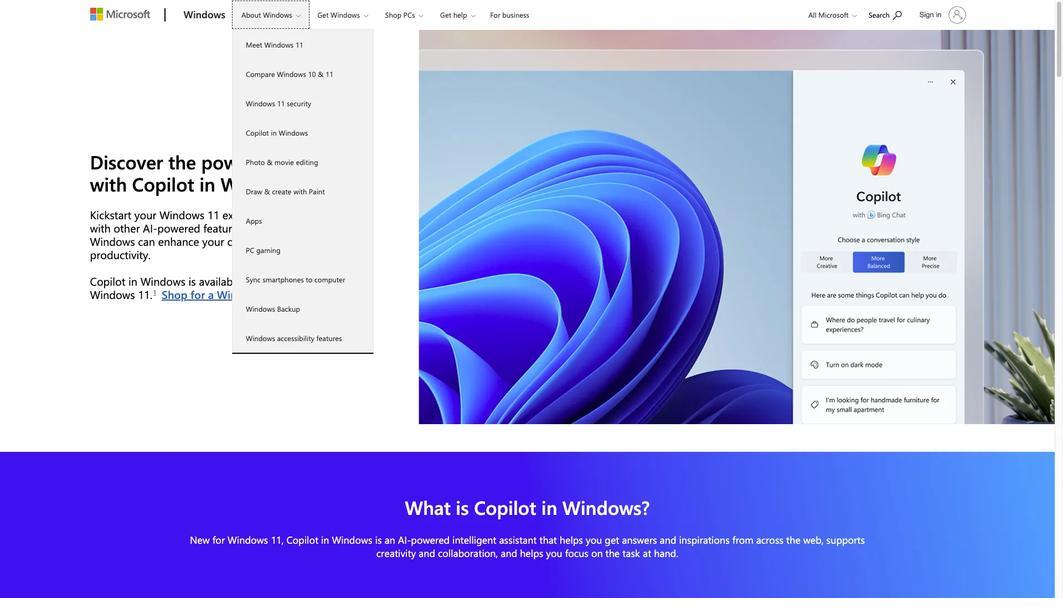 Task type: describe. For each thing, give the bounding box(es) containing it.
sign in
[[920, 11, 942, 19]]

photo
[[246, 157, 265, 167]]

with
[[293, 187, 307, 196]]

windows inside 'dropdown button'
[[263, 10, 292, 19]]

windows?
[[563, 495, 650, 520]]

windows link
[[178, 1, 231, 30]]

windows backup link
[[233, 294, 373, 323]]

task
[[623, 547, 640, 560]]

for for windows 11,
[[212, 533, 225, 547]]

pcs
[[403, 10, 415, 19]]

11 inside 'link'
[[296, 40, 303, 49]]

supports
[[827, 533, 865, 547]]

ai-
[[398, 533, 411, 547]]

to
[[306, 275, 312, 284]]

get for get help
[[440, 10, 451, 19]]

& for editing
[[267, 157, 273, 167]]

hand.
[[654, 547, 678, 560]]

about windows
[[241, 10, 292, 19]]

for
[[490, 10, 500, 19]]

for for a
[[191, 287, 205, 302]]

windows left about
[[184, 8, 225, 21]]

is inside new for windows 11, copilot in windows is an ai-powered intelligent assistant that helps you get answers and inspirations from across the web, supports creativity and collaboration, and helps you focus on the task at hand.
[[375, 533, 382, 547]]

what
[[405, 495, 451, 520]]

get help
[[440, 10, 467, 19]]

1 horizontal spatial the
[[786, 533, 801, 547]]

in inside new for windows 11, copilot in windows is an ai-powered intelligent assistant that helps you get answers and inspirations from across the web, supports creativity and collaboration, and helps you focus on the task at hand.
[[321, 533, 329, 547]]

sync smartphones to computer link
[[233, 265, 373, 294]]

2 horizontal spatial and
[[660, 533, 676, 547]]

for business
[[490, 10, 529, 19]]

search
[[869, 10, 890, 19]]

intelligent
[[452, 533, 496, 547]]

all microsoft button
[[800, 1, 863, 29]]

& for with
[[264, 187, 270, 196]]

an
[[385, 533, 395, 547]]

accessibility
[[277, 333, 314, 343]]

windows down sync
[[217, 287, 263, 302]]

new for windows 11, copilot in windows is an ai-powered intelligent assistant that helps you get answers and inspirations from across the web, supports creativity and collaboration, and helps you focus on the task at hand.
[[190, 533, 865, 560]]

pc gaming link
[[233, 235, 373, 265]]

movie
[[275, 157, 294, 167]]

windows left "10"
[[277, 69, 306, 79]]

shop pcs
[[385, 10, 415, 19]]

shop for shop for a windows 11 pc
[[162, 287, 188, 302]]

2 horizontal spatial copilot
[[474, 495, 536, 520]]

shop for a windows 11 pc
[[162, 287, 292, 302]]

0 horizontal spatial the
[[606, 547, 620, 560]]

get
[[605, 533, 619, 547]]

web,
[[803, 533, 824, 547]]

1 horizontal spatial pc
[[278, 287, 292, 302]]

all
[[808, 10, 817, 19]]

from
[[732, 533, 754, 547]]

meet
[[246, 40, 262, 49]]

compare windows 10 & 11
[[246, 69, 333, 79]]

at
[[643, 547, 651, 560]]

sign
[[920, 11, 934, 19]]

10
[[308, 69, 316, 79]]

what is copilot in windows?
[[405, 495, 650, 520]]

create
[[272, 187, 291, 196]]

compare
[[246, 69, 275, 79]]

windows down windows backup
[[246, 333, 275, 343]]

editing
[[296, 157, 318, 167]]

1
[[153, 288, 156, 296]]

windows backup
[[246, 304, 300, 313]]

draw & create with paint link
[[233, 177, 373, 206]]

microsoft
[[819, 10, 849, 19]]

meet windows 11 link
[[233, 30, 373, 59]]

1 horizontal spatial and
[[501, 547, 517, 560]]

across
[[756, 533, 784, 547]]

get windows button
[[308, 1, 377, 29]]

get windows
[[318, 10, 360, 19]]

business
[[502, 10, 529, 19]]

about
[[241, 10, 261, 19]]

meet windows 11
[[246, 40, 303, 49]]

copilot inside new for windows 11, copilot in windows is an ai-powered intelligent assistant that helps you get answers and inspirations from across the web, supports creativity and collaboration, and helps you focus on the task at hand.
[[287, 533, 318, 547]]

powered
[[411, 533, 450, 547]]

0 vertical spatial copilot
[[246, 128, 269, 137]]

search button
[[864, 2, 907, 27]]

windows down compare on the top of the page
[[246, 99, 275, 108]]

windows inside 'link'
[[264, 40, 294, 49]]

windows left backup
[[246, 304, 275, 313]]

apps link
[[233, 206, 373, 235]]

photo & movie editing link
[[233, 147, 373, 177]]

sync smartphones to computer
[[246, 275, 345, 284]]



Task type: locate. For each thing, give the bounding box(es) containing it.
copilot up photo on the top of the page
[[246, 128, 269, 137]]

shop inside dropdown button
[[385, 10, 402, 19]]

get for get windows
[[318, 10, 329, 19]]

for business link
[[485, 1, 534, 27]]

copilot in windows link
[[233, 118, 373, 147]]

is right what
[[456, 495, 469, 520]]

apps
[[246, 216, 262, 225]]

windows right 'meet'
[[264, 40, 294, 49]]

gaming
[[256, 245, 281, 255]]

in
[[936, 11, 942, 19], [271, 128, 277, 137], [541, 495, 557, 520], [321, 533, 329, 547]]

shop pcs button
[[376, 1, 432, 29]]

security
[[287, 99, 311, 108]]

windows
[[184, 8, 225, 21], [263, 10, 292, 19], [331, 10, 360, 19], [264, 40, 294, 49], [277, 69, 306, 79], [246, 99, 275, 108], [279, 128, 308, 137], [217, 287, 263, 302], [246, 304, 275, 313], [246, 333, 275, 343], [332, 533, 372, 547]]

pc
[[246, 245, 254, 255], [278, 287, 292, 302]]

& right photo on the top of the page
[[267, 157, 273, 167]]

1 horizontal spatial get
[[440, 10, 451, 19]]

is
[[456, 495, 469, 520], [375, 533, 382, 547]]

1 vertical spatial copilot
[[474, 495, 536, 520]]

the
[[786, 533, 801, 547], [606, 547, 620, 560]]

get up meet windows 11 'link' at the left top of page
[[318, 10, 329, 19]]

get help button
[[431, 1, 484, 29]]

copilot in windows
[[246, 128, 308, 137]]

shop right 1 link
[[162, 287, 188, 302]]

and right ai-
[[419, 547, 435, 560]]

windows right about
[[263, 10, 292, 19]]

11 up windows backup
[[266, 287, 275, 302]]

assistant
[[499, 533, 537, 547]]

1 link
[[152, 287, 157, 297]]

you left get
[[586, 533, 602, 547]]

1 horizontal spatial helps
[[560, 533, 583, 547]]

shop
[[385, 10, 402, 19], [162, 287, 188, 302]]

features
[[316, 333, 342, 343]]

1 horizontal spatial is
[[456, 495, 469, 520]]

windows inside new for windows 11, copilot in windows is an ai-powered intelligent assistant that helps you get answers and inspirations from across the web, supports creativity and collaboration, and helps you focus on the task at hand.
[[332, 533, 372, 547]]

helps right that at right bottom
[[560, 533, 583, 547]]

0 horizontal spatial for
[[191, 287, 205, 302]]

windows 11,
[[228, 533, 284, 547]]

smartphones
[[263, 275, 304, 284]]

and right intelligent on the left bottom
[[501, 547, 517, 560]]

collaboration,
[[438, 547, 498, 560]]

0 vertical spatial shop
[[385, 10, 402, 19]]

windows down security
[[279, 128, 308, 137]]

windows inside dropdown button
[[331, 10, 360, 19]]

copilot up the assistant
[[474, 495, 536, 520]]

paint
[[309, 187, 325, 196]]

1 horizontal spatial copilot
[[287, 533, 318, 547]]

shop left 'pcs'
[[385, 10, 402, 19]]

get
[[318, 10, 329, 19], [440, 10, 451, 19]]

2 get from the left
[[440, 10, 451, 19]]

11 up compare windows 10 & 11 link
[[296, 40, 303, 49]]

compare windows 10 & 11 link
[[233, 59, 373, 89]]

2 vertical spatial &
[[264, 187, 270, 196]]

0 vertical spatial is
[[456, 495, 469, 520]]

get left help
[[440, 10, 451, 19]]

the right on in the bottom right of the page
[[606, 547, 620, 560]]

Search search field
[[863, 2, 913, 27]]

0 horizontal spatial shop
[[162, 287, 188, 302]]

0 horizontal spatial helps
[[520, 547, 543, 560]]

all microsoft
[[808, 10, 849, 19]]

0 vertical spatial for
[[191, 287, 205, 302]]

draw
[[246, 187, 262, 196]]

help
[[453, 10, 467, 19]]

microsoft image
[[90, 8, 150, 20]]

shop for a windows 11 pc link
[[161, 286, 293, 303]]

inspirations
[[679, 533, 730, 547]]

0 vertical spatial pc
[[246, 245, 254, 255]]

11 left security
[[277, 99, 285, 108]]

windows 11 security
[[246, 99, 311, 108]]

windows accessibility features
[[246, 333, 342, 343]]

and right at
[[660, 533, 676, 547]]

1 horizontal spatial for
[[212, 533, 225, 547]]

answers
[[622, 533, 657, 547]]

sync
[[246, 275, 261, 284]]

1 vertical spatial shop
[[162, 287, 188, 302]]

& inside draw & create with paint link
[[264, 187, 270, 196]]

windows accessibility features link
[[233, 323, 373, 353]]

backup
[[277, 304, 300, 313]]

0 horizontal spatial you
[[546, 547, 562, 560]]

photo & movie editing
[[246, 157, 318, 167]]

0 horizontal spatial and
[[419, 547, 435, 560]]

copilot right windows 11,
[[287, 533, 318, 547]]

helps left focus
[[520, 547, 543, 560]]

1 horizontal spatial shop
[[385, 10, 402, 19]]

computer
[[314, 275, 345, 284]]

pc up backup
[[278, 287, 292, 302]]

you left focus
[[546, 547, 562, 560]]

pc gaming
[[246, 245, 281, 255]]

1 get from the left
[[318, 10, 329, 19]]

11 right "10"
[[326, 69, 333, 79]]

for right new
[[212, 533, 225, 547]]

shop for shop pcs
[[385, 10, 402, 19]]

that
[[540, 533, 557, 547]]

creativity
[[376, 547, 416, 560]]

& right the draw on the top left
[[264, 187, 270, 196]]

& inside compare windows 10 & 11 link
[[318, 69, 324, 79]]

2 vertical spatial copilot
[[287, 533, 318, 547]]

0 horizontal spatial is
[[375, 533, 382, 547]]

1 vertical spatial for
[[212, 533, 225, 547]]

1 vertical spatial pc
[[278, 287, 292, 302]]

and
[[660, 533, 676, 547], [419, 547, 435, 560], [501, 547, 517, 560]]

for inside new for windows 11, copilot in windows is an ai-powered intelligent assistant that helps you get answers and inspirations from across the web, supports creativity and collaboration, and helps you focus on the task at hand.
[[212, 533, 225, 547]]

& inside photo & movie editing link
[[267, 157, 273, 167]]

on
[[591, 547, 603, 560]]

for left a
[[191, 287, 205, 302]]

windows up meet windows 11 'link' at the left top of page
[[331, 10, 360, 19]]

for
[[191, 287, 205, 302], [212, 533, 225, 547]]

a
[[208, 287, 214, 302]]

11
[[296, 40, 303, 49], [326, 69, 333, 79], [277, 99, 285, 108], [266, 287, 275, 302]]

0 vertical spatial &
[[318, 69, 324, 79]]

windows left an
[[332, 533, 372, 547]]

pc left gaming
[[246, 245, 254, 255]]

you
[[586, 533, 602, 547], [546, 547, 562, 560]]

& right "10"
[[318, 69, 324, 79]]

the left web,
[[786, 533, 801, 547]]

is left an
[[375, 533, 382, 547]]

windows 11 security link
[[233, 89, 373, 118]]

0 horizontal spatial get
[[318, 10, 329, 19]]

about windows button
[[232, 1, 309, 29]]

copilot
[[246, 128, 269, 137], [474, 495, 536, 520], [287, 533, 318, 547]]

1 horizontal spatial you
[[586, 533, 602, 547]]

0 horizontal spatial copilot
[[246, 128, 269, 137]]

1 vertical spatial is
[[375, 533, 382, 547]]

focus
[[565, 547, 589, 560]]

sign in link
[[913, 2, 970, 28]]

helps
[[560, 533, 583, 547], [520, 547, 543, 560]]

new
[[190, 533, 210, 547]]

0 horizontal spatial pc
[[246, 245, 254, 255]]

draw & create with paint
[[246, 187, 325, 196]]

1 vertical spatial &
[[267, 157, 273, 167]]



Task type: vqa. For each thing, say whether or not it's contained in the screenshot.
Pricing for Home link
no



